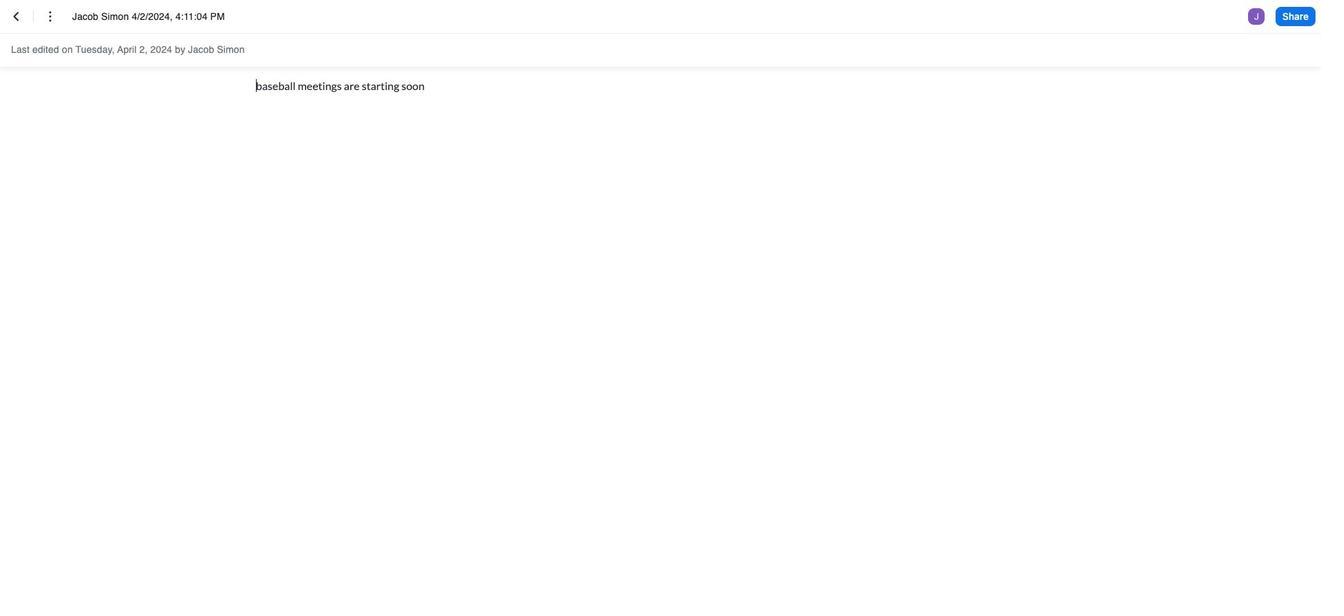 Task type: locate. For each thing, give the bounding box(es) containing it.
None text field
[[72, 10, 240, 23]]

bold image
[[230, 42, 246, 59]]

jacob simon image
[[1249, 8, 1265, 25]]

more image
[[42, 8, 59, 25]]



Task type: vqa. For each thing, say whether or not it's contained in the screenshot.
the middle 'How'
no



Task type: describe. For each thing, give the bounding box(es) containing it.
all notes image
[[8, 8, 25, 25]]



